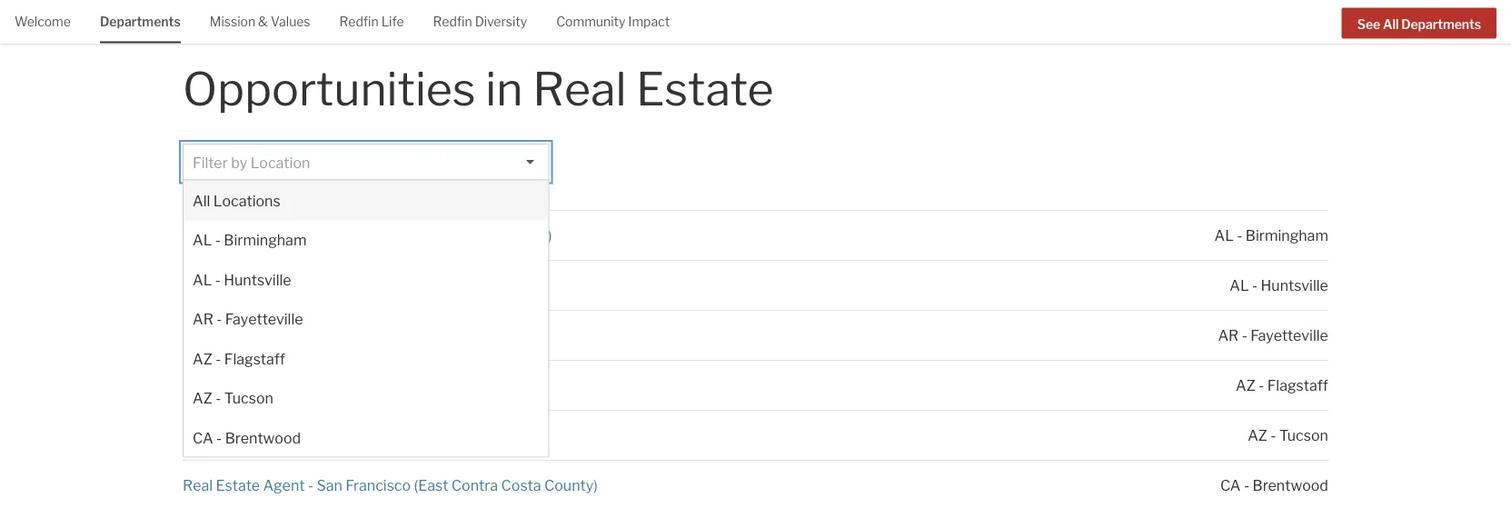 Task type: locate. For each thing, give the bounding box(es) containing it.
(future
[[403, 226, 451, 244], [387, 276, 436, 294], [398, 326, 446, 344]]

0 horizontal spatial brentwood
[[225, 429, 301, 447]]

(future up real estate agent - huntsville (future opportunities)
[[403, 226, 451, 244]]

0 horizontal spatial az - tucson
[[193, 389, 273, 407]]

(future for birmingham
[[403, 226, 451, 244]]

all inside button
[[1383, 16, 1399, 32]]

filter
[[193, 154, 228, 172]]

1 horizontal spatial ar
[[1218, 326, 1239, 344]]

values
[[271, 14, 310, 30]]

opportunities) for real estate agent -  birmingham (future opportunities)
[[454, 226, 552, 244]]

redfin life link
[[340, 0, 404, 41]]

2 vertical spatial (future
[[398, 326, 446, 344]]

0 horizontal spatial redfin
[[340, 14, 379, 30]]

0 horizontal spatial ca - brentwood
[[193, 429, 301, 447]]

real estate agent - tucson
[[183, 426, 366, 444]]

tucson inside dialog
[[224, 389, 273, 407]]

real estate agent -  birmingham (future opportunities)
[[183, 226, 552, 244]]

see
[[1358, 16, 1381, 32]]

fayetteville inside dialog
[[225, 310, 303, 328]]

dialog containing all locations
[[183, 180, 550, 458]]

huntsville
[[224, 271, 291, 288], [317, 276, 384, 294], [1261, 276, 1329, 294]]

opportunities in real estate
[[183, 62, 774, 117]]

0 horizontal spatial tucson
[[224, 389, 273, 407]]

0 vertical spatial az - tucson
[[193, 389, 273, 407]]

al
[[1215, 226, 1234, 244], [193, 231, 212, 249], [193, 271, 212, 288], [1230, 276, 1250, 294]]

real for real estate agent -  birmingham (future opportunities)
[[183, 226, 213, 244]]

opportunities) for real estate agent - fayetteville (future opportunities)
[[450, 326, 548, 344]]

0 vertical spatial az - flagstaff
[[193, 350, 285, 368]]

(future for fayetteville
[[398, 326, 446, 344]]

al - huntsville
[[193, 271, 291, 288], [1230, 276, 1329, 294]]

departments
[[100, 14, 181, 30], [1402, 16, 1482, 32]]

3 agent from the top
[[263, 326, 305, 344]]

fayetteville
[[225, 310, 303, 328], [317, 326, 395, 344], [1251, 326, 1329, 344]]

0 vertical spatial all
[[1383, 16, 1399, 32]]

agent for fayetteville
[[263, 326, 305, 344]]

1 horizontal spatial departments
[[1402, 16, 1482, 32]]

real estate agent - flagstaff
[[183, 376, 378, 394]]

real
[[533, 62, 627, 117], [183, 226, 213, 244], [183, 276, 213, 294], [183, 326, 213, 344], [183, 376, 213, 394], [183, 426, 213, 444], [183, 476, 213, 494]]

4 agent from the top
[[263, 376, 305, 394]]

dialog
[[183, 180, 550, 458]]

agent for birmingham
[[263, 226, 305, 244]]

1 vertical spatial opportunities)
[[439, 276, 537, 294]]

(future for huntsville
[[387, 276, 436, 294]]

0 vertical spatial brentwood
[[225, 429, 301, 447]]

0 horizontal spatial birmingham
[[224, 231, 307, 249]]

estate for real estate agent - huntsville (future opportunities)
[[216, 276, 260, 294]]

agent for flagstaff
[[263, 376, 305, 394]]

1 vertical spatial all
[[193, 192, 210, 209]]

&
[[258, 14, 268, 30]]

az
[[193, 350, 213, 368], [1236, 376, 1256, 394], [193, 389, 213, 407], [1248, 426, 1268, 444]]

redfin life
[[340, 14, 404, 30]]

(future down real estate agent -  birmingham (future opportunities) link
[[387, 276, 436, 294]]

2 agent from the top
[[263, 276, 305, 294]]

mission
[[210, 14, 255, 30]]

1 agent from the top
[[263, 226, 305, 244]]

0 horizontal spatial fayetteville
[[225, 310, 303, 328]]

community impact link
[[556, 0, 670, 41]]

1 vertical spatial ca
[[1221, 476, 1241, 494]]

estate for real estate agent - fayetteville (future opportunities)
[[216, 326, 260, 344]]

location
[[251, 154, 310, 172]]

francisco
[[346, 476, 411, 494]]

1 vertical spatial az - flagstaff
[[1236, 376, 1329, 394]]

ca
[[193, 429, 213, 447], [1221, 476, 1241, 494]]

impact
[[628, 14, 670, 30]]

5 agent from the top
[[263, 426, 305, 444]]

flagstaff
[[224, 350, 285, 368], [317, 376, 378, 394], [1268, 376, 1329, 394]]

2 redfin from the left
[[433, 14, 472, 30]]

2 horizontal spatial flagstaff
[[1268, 376, 1329, 394]]

redfin diversity link
[[433, 0, 527, 41]]

(east
[[414, 476, 448, 494]]

ca - brentwood
[[193, 429, 301, 447], [1221, 476, 1329, 494]]

estate for real estate agent - tucson
[[216, 426, 260, 444]]

1 horizontal spatial flagstaff
[[317, 376, 378, 394]]

real estate agent - flagstaff link
[[183, 376, 378, 394]]

redfin left life
[[340, 14, 379, 30]]

redfin left diversity
[[433, 14, 472, 30]]

1 vertical spatial ca - brentwood
[[1221, 476, 1329, 494]]

1 vertical spatial (future
[[387, 276, 436, 294]]

opportunities)
[[454, 226, 552, 244], [439, 276, 537, 294], [450, 326, 548, 344]]

6 agent from the top
[[263, 476, 305, 494]]

2 horizontal spatial birmingham
[[1246, 226, 1329, 244]]

az - flagstaff
[[193, 350, 285, 368], [1236, 376, 1329, 394]]

real estate agent - huntsville (future opportunities)
[[183, 276, 537, 294]]

1 horizontal spatial az - tucson
[[1248, 426, 1329, 444]]

real for real estate agent - fayetteville (future opportunities)
[[183, 326, 213, 344]]

0 horizontal spatial az - flagstaff
[[193, 350, 285, 368]]

1 vertical spatial az - tucson
[[1248, 426, 1329, 444]]

1 horizontal spatial all
[[1383, 16, 1399, 32]]

redfin
[[340, 14, 379, 30], [433, 14, 472, 30]]

life
[[381, 14, 404, 30]]

1 redfin from the left
[[340, 14, 379, 30]]

agent for huntsville
[[263, 276, 305, 294]]

all
[[1383, 16, 1399, 32], [193, 192, 210, 209]]

all right 'see'
[[1383, 16, 1399, 32]]

real for real estate agent - flagstaff
[[183, 376, 213, 394]]

contra
[[452, 476, 498, 494]]

az - tucson
[[193, 389, 273, 407], [1248, 426, 1329, 444]]

estate for real estate agent - flagstaff
[[216, 376, 260, 394]]

2 vertical spatial opportunities)
[[450, 326, 548, 344]]

0 vertical spatial opportunities)
[[454, 226, 552, 244]]

costa
[[501, 476, 541, 494]]

ar
[[193, 310, 214, 328], [1218, 326, 1239, 344]]

all down filter
[[193, 192, 210, 209]]

tucson
[[224, 389, 273, 407], [317, 426, 366, 444], [1280, 426, 1329, 444]]

diversity
[[475, 14, 527, 30]]

estate
[[636, 62, 774, 117], [216, 226, 260, 244], [216, 276, 260, 294], [216, 326, 260, 344], [216, 376, 260, 394], [216, 426, 260, 444], [216, 476, 260, 494]]

-
[[308, 226, 314, 244], [1237, 226, 1243, 244], [215, 231, 221, 249], [215, 271, 221, 288], [308, 276, 314, 294], [1253, 276, 1258, 294], [217, 310, 222, 328], [308, 326, 314, 344], [1242, 326, 1248, 344], [216, 350, 221, 368], [308, 376, 314, 394], [1259, 376, 1265, 394], [216, 389, 221, 407], [308, 426, 314, 444], [1271, 426, 1277, 444], [216, 429, 222, 447], [308, 476, 314, 494], [1244, 476, 1250, 494]]

in
[[486, 62, 523, 117]]

brentwood
[[225, 429, 301, 447], [1253, 476, 1329, 494]]

agent
[[263, 226, 305, 244], [263, 276, 305, 294], [263, 326, 305, 344], [263, 376, 305, 394], [263, 426, 305, 444], [263, 476, 305, 494]]

1 horizontal spatial brentwood
[[1253, 476, 1329, 494]]

redfin for redfin life
[[340, 14, 379, 30]]

departments link
[[100, 0, 181, 41]]

agent for san
[[263, 476, 305, 494]]

az - tucson inside dialog
[[193, 389, 273, 407]]

0 vertical spatial (future
[[403, 226, 451, 244]]

(future down real estate agent - huntsville (future opportunities)
[[398, 326, 446, 344]]

mission & values link
[[210, 0, 310, 41]]

0 horizontal spatial all
[[193, 192, 210, 209]]

birmingham
[[317, 226, 399, 244], [1246, 226, 1329, 244], [224, 231, 307, 249]]

2 horizontal spatial tucson
[[1280, 426, 1329, 444]]

0 horizontal spatial ca
[[193, 429, 213, 447]]

real estate agent -  birmingham (future opportunities) link
[[183, 226, 552, 244]]

ar - fayetteville
[[193, 310, 303, 328], [1218, 326, 1329, 344]]

by
[[231, 154, 248, 172]]

0 vertical spatial ca
[[193, 429, 213, 447]]

al - birmingham
[[1215, 226, 1329, 244], [193, 231, 307, 249]]

0 horizontal spatial ar
[[193, 310, 214, 328]]

list box
[[183, 144, 550, 458]]

1 horizontal spatial redfin
[[433, 14, 472, 30]]

real for real estate agent - san francisco (east contra costa county)
[[183, 476, 213, 494]]

filter by location
[[193, 154, 310, 172]]



Task type: vqa. For each thing, say whether or not it's contained in the screenshot.
"Tucson" to the right
yes



Task type: describe. For each thing, give the bounding box(es) containing it.
real estate agent - tucson link
[[183, 426, 366, 444]]

real estate agent - huntsville (future opportunities) link
[[183, 276, 537, 294]]

1 horizontal spatial az - flagstaff
[[1236, 376, 1329, 394]]

list box containing filter by location
[[183, 144, 550, 458]]

real estate agent - san francisco (east contra costa county) link
[[183, 476, 598, 494]]

1 horizontal spatial birmingham
[[317, 226, 399, 244]]

1 vertical spatial brentwood
[[1253, 476, 1329, 494]]

welcome
[[15, 14, 71, 30]]

locations
[[213, 192, 281, 209]]

see all departments
[[1358, 16, 1482, 32]]

1 horizontal spatial al - birmingham
[[1215, 226, 1329, 244]]

san
[[317, 476, 343, 494]]

estate for real estate agent -  birmingham (future opportunities)
[[216, 226, 260, 244]]

community impact
[[556, 14, 670, 30]]

1 horizontal spatial ca
[[1221, 476, 1241, 494]]

0 horizontal spatial al - birmingham
[[193, 231, 307, 249]]

departments inside see all departments button
[[1402, 16, 1482, 32]]

0 horizontal spatial ar - fayetteville
[[193, 310, 303, 328]]

opportunities) for real estate agent - huntsville (future opportunities)
[[439, 276, 537, 294]]

all locations
[[193, 192, 281, 209]]

az - flagstaff inside dialog
[[193, 350, 285, 368]]

0 horizontal spatial al - huntsville
[[193, 271, 291, 288]]

0 horizontal spatial huntsville
[[224, 271, 291, 288]]

mission & values
[[210, 14, 310, 30]]

real estate agent - san francisco (east contra costa county)
[[183, 476, 598, 494]]

opportunities
[[183, 62, 476, 117]]

2 horizontal spatial huntsville
[[1261, 276, 1329, 294]]

0 horizontal spatial flagstaff
[[224, 350, 285, 368]]

1 horizontal spatial fayetteville
[[317, 326, 395, 344]]

redfin diversity
[[433, 14, 527, 30]]

community
[[556, 14, 626, 30]]

county)
[[544, 476, 598, 494]]

real estate agent - fayetteville (future opportunities) link
[[183, 326, 548, 344]]

2 horizontal spatial fayetteville
[[1251, 326, 1329, 344]]

real estate agent - fayetteville (future opportunities)
[[183, 326, 548, 344]]

0 vertical spatial ca - brentwood
[[193, 429, 301, 447]]

welcome link
[[15, 0, 71, 41]]

see all departments button
[[1342, 8, 1497, 38]]

all inside dialog
[[193, 192, 210, 209]]

0 horizontal spatial departments
[[100, 14, 181, 30]]

1 horizontal spatial huntsville
[[317, 276, 384, 294]]

1 horizontal spatial ar - fayetteville
[[1218, 326, 1329, 344]]

1 horizontal spatial al - huntsville
[[1230, 276, 1329, 294]]

real for real estate agent - tucson
[[183, 426, 213, 444]]

agent for tucson
[[263, 426, 305, 444]]

1 horizontal spatial tucson
[[317, 426, 366, 444]]

redfin for redfin diversity
[[433, 14, 472, 30]]

estate for real estate agent - san francisco (east contra costa county)
[[216, 476, 260, 494]]

real for real estate agent - huntsville (future opportunities)
[[183, 276, 213, 294]]

1 horizontal spatial ca - brentwood
[[1221, 476, 1329, 494]]



